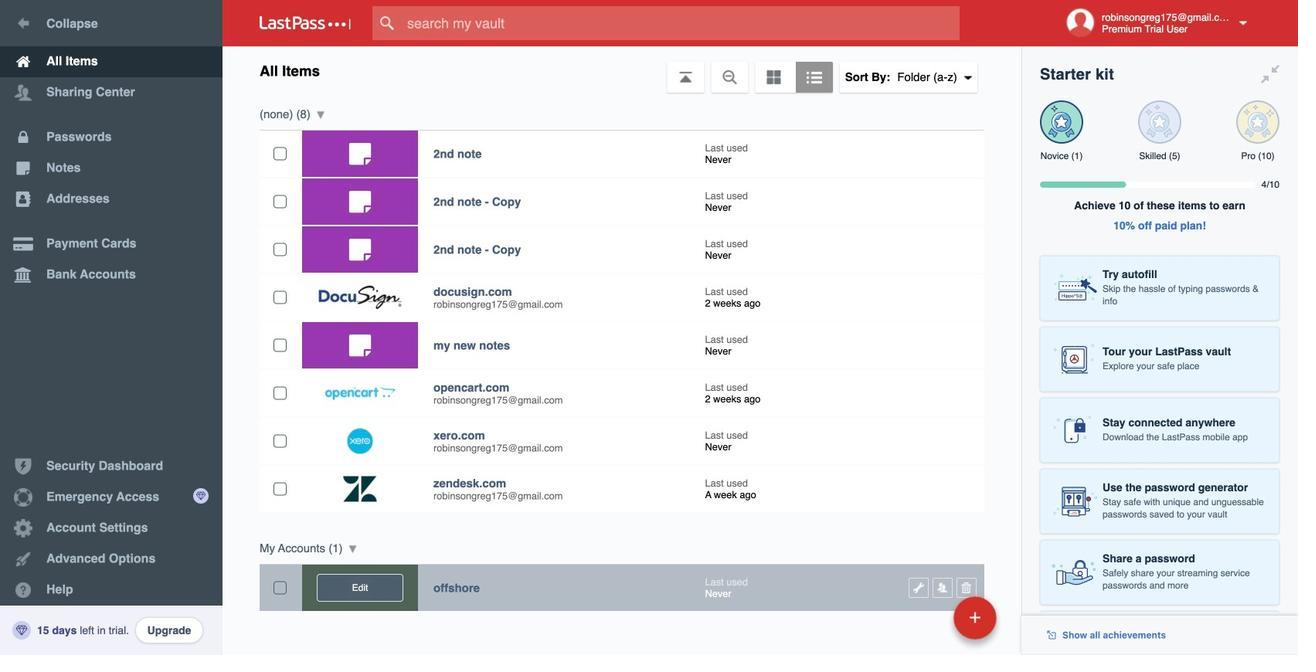 Task type: describe. For each thing, give the bounding box(es) containing it.
search my vault text field
[[373, 6, 990, 40]]

lastpass image
[[260, 16, 351, 30]]

main navigation navigation
[[0, 0, 223, 656]]

Search search field
[[373, 6, 990, 40]]

new item navigation
[[848, 592, 1007, 656]]



Task type: locate. For each thing, give the bounding box(es) containing it.
new item element
[[848, 596, 1003, 640]]

vault options navigation
[[223, 46, 1022, 93]]



